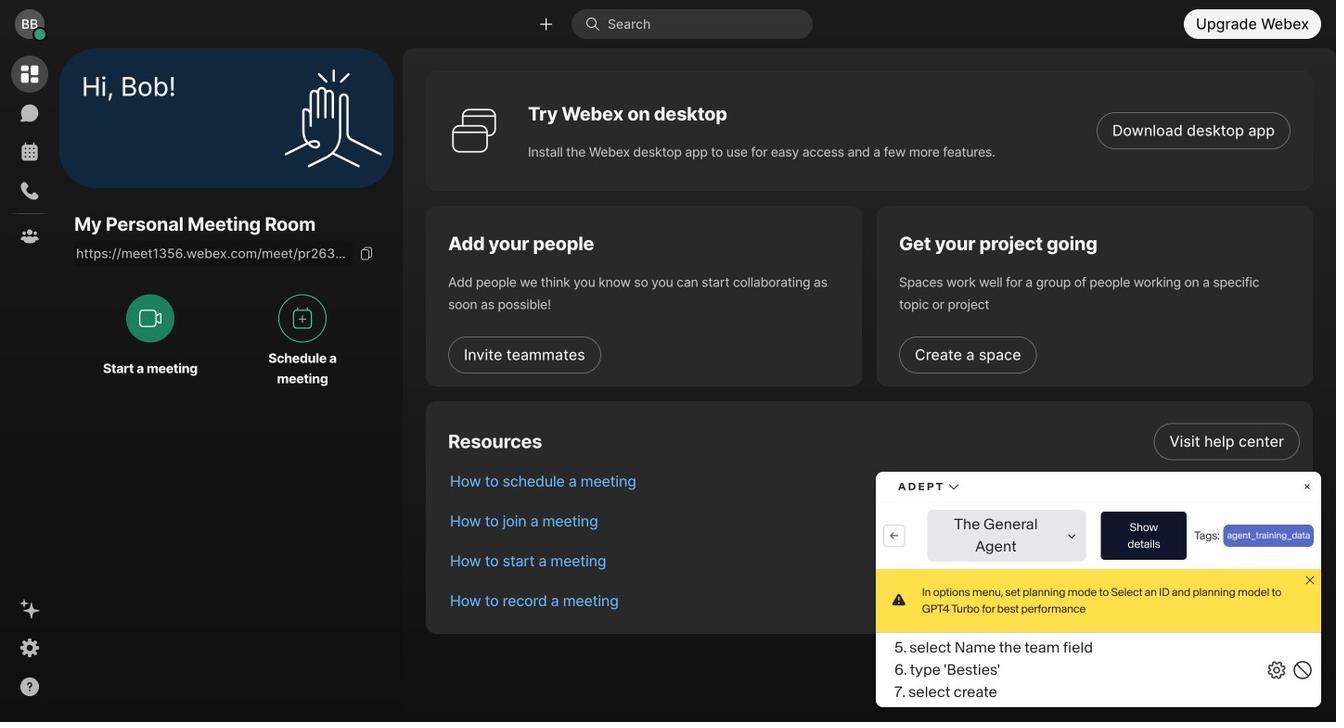 Task type: locate. For each thing, give the bounding box(es) containing it.
Name the team (required) text field
[[583, 281, 1047, 311]]

navigation
[[0, 48, 59, 723]]



Task type: describe. For each thing, give the bounding box(es) containing it.
Add people by name or email text field
[[583, 370, 1047, 400]]

search_18 image
[[593, 377, 609, 393]]

webex tab list
[[11, 56, 48, 255]]

Describe the team text field
[[583, 326, 1047, 355]]

create a team image
[[364, 178, 572, 375]]



Task type: vqa. For each thing, say whether or not it's contained in the screenshot.
the search_18 icon
yes



